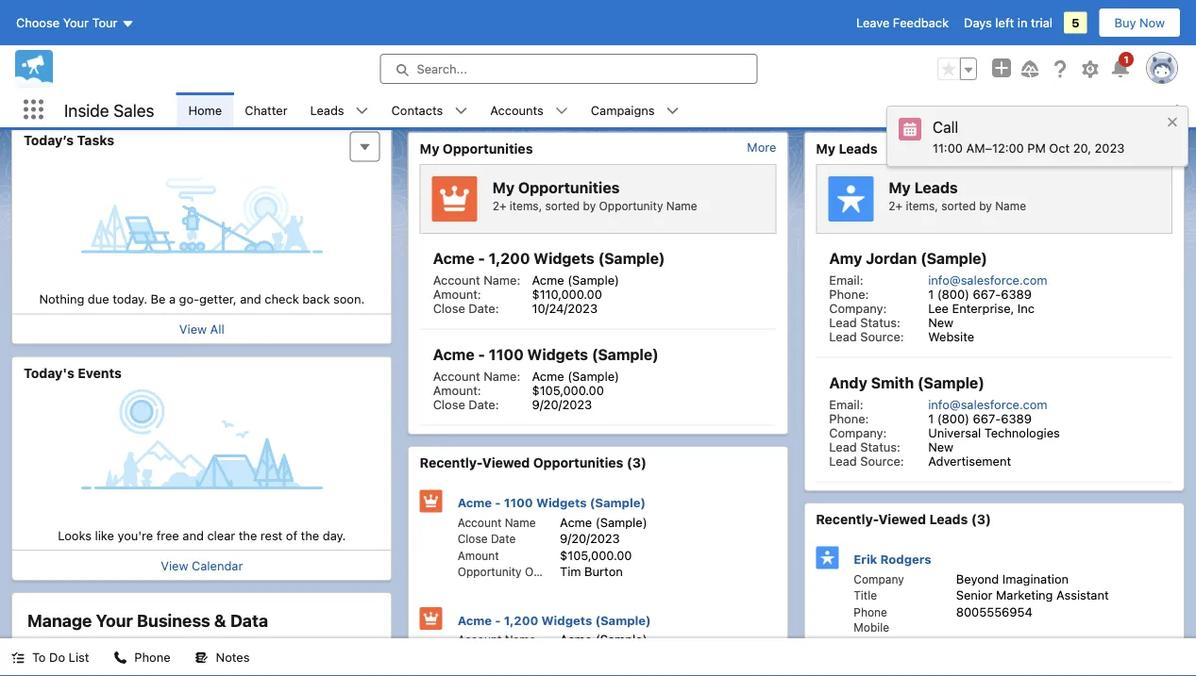 Task type: describe. For each thing, give the bounding box(es) containing it.
leads inside "my leads 2+ items, sorted by name"
[[914, 179, 958, 197]]

check
[[265, 292, 299, 306]]

viewed for opportunities
[[482, 456, 530, 471]]

amy jordan (sample)
[[829, 250, 988, 268]]

0 horizontal spatial 12:​40
[[322, 90, 352, 103]]

chatter
[[245, 103, 288, 117]]

mobile email
[[854, 622, 890, 651]]

choose your tour
[[16, 16, 118, 30]]

opportunity inside opportunity owner tim burton
[[458, 566, 522, 579]]

my opportunities
[[420, 141, 533, 156]]

notes
[[216, 651, 250, 665]]

account for 9/20/2023
[[458, 516, 502, 530]]

search... button
[[380, 54, 758, 84]]

all
[[210, 322, 224, 337]]

1 inside popup button
[[1124, 54, 1129, 65]]

amy
[[829, 250, 862, 268]]

text default image inside the phone button
[[114, 652, 127, 665]]

more link
[[747, 140, 776, 154]]

opportunities for my opportunities 2+ items, sorted by opportunity name
[[518, 179, 620, 197]]

(3) for recently-viewed opportunities (3)
[[627, 456, 647, 471]]

- for $110,000.00
[[478, 250, 485, 268]]

left
[[995, 16, 1014, 30]]

small image
[[899, 118, 921, 141]]

due
[[88, 292, 109, 306]]

1,200 for name:
[[489, 250, 530, 268]]

imagination
[[1003, 572, 1069, 586]]

report
[[55, 89, 93, 103]]

(3) for recently-viewed leads (3)
[[971, 512, 991, 528]]

more
[[747, 140, 776, 154]]

be
[[151, 292, 166, 306]]

notes button
[[184, 639, 261, 677]]

erik
[[854, 553, 877, 567]]

opportunity owner tim burton
[[458, 565, 623, 579]]

phone: for amy
[[829, 287, 869, 301]]

widgets for $105,000.00
[[527, 346, 588, 364]]

universal technologies
[[928, 426, 1060, 440]]

items, for leads
[[906, 199, 938, 213]]

to do list button
[[0, 639, 100, 677]]

lead source: for andy
[[829, 454, 904, 468]]

call
[[933, 118, 958, 136]]

soon.
[[333, 292, 365, 306]]

2 horizontal spatial 12:​40
[[1092, 94, 1122, 107]]

of down search... 'button'
[[633, 94, 644, 107]]

6389 for amy jordan (sample)
[[1001, 287, 1032, 301]]

universal
[[928, 426, 981, 440]]

of right home 'link'
[[260, 90, 271, 103]]

1 lead from the top
[[829, 315, 857, 330]]

phone button
[[102, 639, 182, 677]]

widgets down tim
[[542, 614, 592, 628]]

$110,000.00
[[532, 287, 602, 301]]

$105,000.00 for amount
[[560, 549, 632, 563]]

jordan
[[866, 250, 917, 268]]

getter,
[[199, 292, 237, 306]]

beyond
[[956, 572, 999, 586]]

today's events
[[24, 365, 122, 381]]

andy smith (sample)
[[829, 374, 985, 392]]

0 horizontal spatial as of today at 12:​40 pm
[[243, 90, 373, 103]]

company
[[854, 573, 904, 586]]

recently-viewed leads (3)
[[816, 512, 991, 528]]

leave feedback
[[856, 16, 949, 30]]

business
[[137, 611, 210, 632]]

amount: for acme - 1100 widgets (sample)
[[433, 383, 481, 397]]

home link
[[177, 93, 233, 127]]

manage
[[27, 611, 92, 632]]

account for $105,000.00
[[433, 369, 480, 383]]

beyond imagination
[[956, 572, 1069, 586]]

company: for amy
[[829, 301, 887, 315]]

senior marketing assistant
[[956, 589, 1109, 603]]

1 horizontal spatial as
[[617, 94, 630, 107]]

your for manage
[[96, 611, 133, 632]]

view report link
[[24, 89, 93, 103]]

owner
[[525, 566, 560, 579]]

text default image down now
[[1151, 94, 1164, 108]]

date
[[491, 533, 516, 546]]

6389 for andy smith (sample)
[[1001, 412, 1032, 426]]

acme - 1100 widgets (sample) for account name:
[[433, 346, 659, 364]]

events
[[78, 365, 122, 381]]

2 horizontal spatial today
[[1044, 94, 1076, 107]]

senior
[[956, 589, 993, 603]]

choose your tour button
[[15, 8, 135, 38]]

choose
[[16, 16, 60, 30]]

close for acme - 1,200 widgets (sample)
[[433, 301, 465, 315]]

3 lead from the top
[[829, 440, 857, 454]]

calendar
[[192, 559, 243, 573]]

2 the from the left
[[301, 529, 319, 543]]

to
[[32, 651, 46, 665]]

my for my opportunities
[[420, 141, 439, 156]]

2 horizontal spatial as
[[1013, 94, 1026, 107]]

name inside "my leads 2+ items, sorted by name"
[[995, 199, 1026, 213]]

lead status: for andy
[[829, 440, 901, 454]]

view for view all
[[179, 322, 207, 337]]

lee enterprise, inc
[[928, 301, 1035, 315]]

status: for jordan
[[860, 315, 901, 330]]

title
[[854, 590, 877, 603]]

leave feedback link
[[856, 16, 949, 30]]

marketing
[[996, 589, 1053, 603]]

info@salesforce.com link for andy smith (sample)
[[928, 397, 1048, 412]]

days left in trial
[[964, 16, 1053, 30]]

date: for 1100
[[469, 397, 499, 412]]

0 horizontal spatial today
[[274, 90, 306, 103]]

2023
[[1095, 141, 1125, 155]]

of right rest
[[286, 529, 297, 543]]

1 horizontal spatial as of today at 12:​40 pm
[[617, 94, 746, 107]]

leads left small image
[[839, 141, 878, 156]]

lead source: for amy
[[829, 330, 904, 344]]

email: for andy
[[829, 397, 863, 412]]

trial
[[1031, 16, 1053, 30]]

lead status: for amy
[[829, 315, 901, 330]]

new for smith
[[928, 440, 954, 454]]

free
[[156, 529, 179, 543]]

name: for 1100
[[484, 369, 520, 383]]

recently- for recently-viewed leads (3)
[[816, 512, 878, 528]]

a
[[169, 292, 176, 306]]

assistant
[[1057, 589, 1109, 603]]

667- for amy jordan (sample)
[[973, 287, 1001, 301]]

days
[[964, 16, 992, 30]]

account name: for 1100
[[433, 369, 520, 383]]

1 (800) 667-6389 for amy jordan (sample)
[[928, 287, 1032, 301]]

nothing due today. be a go-getter, and check back soon.
[[39, 292, 365, 306]]

opportunities for my opportunities
[[443, 141, 533, 156]]

view report
[[24, 89, 93, 103]]

2 vertical spatial close
[[458, 533, 488, 546]]

burton
[[585, 565, 623, 579]]

looks
[[58, 529, 92, 543]]

text default image for accounts
[[555, 104, 568, 118]]

9/20/2023 for close date
[[560, 532, 620, 546]]

accounts
[[490, 103, 544, 117]]

account for $110,000.00
[[433, 273, 480, 287]]

contacts list item
[[380, 93, 479, 127]]

mobile
[[854, 622, 890, 635]]

widgets for $110,000.00
[[534, 250, 595, 268]]

1 the from the left
[[239, 529, 257, 543]]

today's
[[24, 132, 74, 148]]

leads up rodgers
[[929, 512, 968, 528]]

chatter link
[[233, 93, 299, 127]]

1 horizontal spatial at
[[682, 94, 693, 107]]

smith
[[871, 374, 914, 392]]

2 lead from the top
[[829, 330, 857, 344]]

leads list item
[[299, 93, 380, 127]]

info@salesforce.com for amy jordan (sample)
[[928, 273, 1048, 287]]

source: for smith
[[860, 454, 904, 468]]

2 horizontal spatial as of today at 12:​40 pm
[[1013, 94, 1142, 107]]

now
[[1140, 16, 1165, 30]]

advertisement
[[928, 454, 1011, 468]]

of up "call" alert
[[1030, 94, 1040, 107]]

2 horizontal spatial at
[[1079, 94, 1089, 107]]

accounts link
[[479, 93, 555, 127]]

andy
[[829, 374, 867, 392]]

today.
[[113, 292, 147, 306]]

9/20/2023 for close date:
[[532, 397, 592, 412]]

10/24/2023
[[532, 301, 598, 315]]



Task type: vqa. For each thing, say whether or not it's contained in the screenshot.


Task type: locate. For each thing, give the bounding box(es) containing it.
campaigns link
[[580, 93, 666, 127]]

1 6389 from the top
[[1001, 287, 1032, 301]]

my for my leads 2+ items, sorted by name
[[889, 179, 911, 197]]

acme (sample) up 'burton'
[[560, 516, 647, 530]]

(800) up website
[[937, 287, 970, 301]]

0 vertical spatial phone
[[854, 606, 887, 619]]

date: left 10/24/2023
[[469, 301, 499, 315]]

2 company: from the top
[[829, 426, 887, 440]]

12:​40 right chatter
[[322, 90, 352, 103]]

1 info@salesforce.com from the top
[[928, 273, 1048, 287]]

12:​40 right campaigns list item
[[696, 94, 726, 107]]

acme (sample) up 10/24/2023
[[532, 273, 619, 287]]

sorted
[[545, 199, 580, 213], [942, 199, 976, 213]]

text default image left notes
[[195, 652, 208, 665]]

widgets
[[534, 250, 595, 268], [527, 346, 588, 364], [536, 496, 587, 510], [542, 614, 592, 628]]

email:
[[829, 273, 863, 287], [829, 397, 863, 412]]

view for view calendar
[[161, 559, 188, 573]]

email
[[854, 637, 882, 651]]

source:
[[860, 330, 904, 344], [860, 454, 904, 468]]

1 source: from the top
[[860, 330, 904, 344]]

recently- up the erik
[[816, 512, 878, 528]]

sorted for opportunities
[[545, 199, 580, 213]]

source: for jordan
[[860, 330, 904, 344]]

my leads link
[[816, 140, 878, 157]]

tasks
[[77, 132, 114, 148]]

1 vertical spatial lead status:
[[829, 440, 901, 454]]

viewed for leads
[[878, 512, 926, 528]]

1 amount: from the top
[[433, 287, 481, 301]]

$105,000.00 for amount:
[[532, 383, 604, 397]]

the left "day."
[[301, 529, 319, 543]]

0 horizontal spatial items,
[[510, 199, 542, 213]]

by down am–12:00
[[979, 199, 992, 213]]

text default image for leads
[[356, 104, 369, 118]]

my leads
[[816, 141, 878, 156]]

0 vertical spatial date:
[[469, 301, 499, 315]]

search...
[[417, 62, 467, 76]]

1 horizontal spatial text default image
[[356, 104, 369, 118]]

1 down amy jordan (sample)
[[928, 287, 934, 301]]

phone
[[854, 606, 887, 619], [134, 651, 171, 665]]

accounts list item
[[479, 93, 580, 127]]

inside
[[64, 100, 109, 120]]

0 horizontal spatial 2+
[[493, 199, 507, 213]]

1 name: from the top
[[484, 273, 520, 287]]

as up call 11:00 am–12:00 pm oct 20, 2023
[[1013, 94, 1026, 107]]

2 sorted from the left
[[942, 199, 976, 213]]

0 vertical spatial new
[[928, 315, 954, 330]]

1 email: from the top
[[829, 273, 863, 287]]

my leads 2+ items, sorted by name
[[889, 179, 1026, 213]]

2 vertical spatial opportunities
[[533, 456, 624, 471]]

2 (800) from the top
[[937, 412, 970, 426]]

am–12:00
[[966, 141, 1024, 155]]

1 (800) 667-6389
[[928, 287, 1032, 301], [928, 412, 1032, 426]]

your for choose
[[63, 16, 89, 30]]

viewed up rodgers
[[878, 512, 926, 528]]

items, inside "my leads 2+ items, sorted by name"
[[906, 199, 938, 213]]

clear
[[207, 529, 235, 543]]

do
[[49, 651, 65, 665]]

1 company: from the top
[[829, 301, 887, 315]]

my for my leads
[[816, 141, 836, 156]]

company: down "amy"
[[829, 301, 887, 315]]

acme
[[433, 250, 475, 268], [532, 273, 564, 287], [433, 346, 475, 364], [532, 369, 564, 383], [458, 496, 492, 510], [560, 516, 592, 530], [458, 614, 492, 628], [560, 633, 592, 647]]

1 account name from the top
[[458, 516, 536, 530]]

by for opportunities
[[583, 199, 596, 213]]

oct
[[1049, 141, 1070, 155]]

account
[[433, 273, 480, 287], [433, 369, 480, 383], [458, 516, 502, 530], [458, 634, 502, 647]]

contacts link
[[380, 93, 454, 127]]

1 items, from the left
[[510, 199, 542, 213]]

0 horizontal spatial at
[[309, 90, 319, 103]]

2+ for my leads
[[889, 199, 903, 213]]

phone: for andy
[[829, 412, 869, 426]]

1 close date: from the top
[[433, 301, 499, 315]]

(sample)
[[598, 250, 665, 268], [921, 250, 988, 268], [568, 273, 619, 287], [592, 346, 659, 364], [568, 369, 619, 383], [918, 374, 985, 392], [590, 496, 646, 510], [596, 516, 647, 530], [595, 614, 651, 628], [596, 633, 647, 647]]

manage your business & data
[[27, 611, 268, 632]]

2+ up jordan
[[889, 199, 903, 213]]

0 vertical spatial 6389
[[1001, 287, 1032, 301]]

view for view report
[[24, 89, 51, 103]]

1 vertical spatial acme - 1,200 widgets (sample)
[[458, 614, 651, 628]]

view calendar
[[161, 559, 243, 573]]

at right chatter link
[[309, 90, 319, 103]]

the
[[239, 529, 257, 543], [301, 529, 319, 543]]

my inside my opportunities 2+ items, sorted by opportunity name
[[493, 179, 515, 197]]

0 vertical spatial info@salesforce.com
[[928, 273, 1048, 287]]

1 vertical spatial 1100
[[504, 496, 533, 510]]

buy now
[[1115, 16, 1165, 30]]

today's
[[24, 365, 74, 381]]

0 horizontal spatial sorted
[[545, 199, 580, 213]]

your up the phone button
[[96, 611, 133, 632]]

sales
[[113, 100, 154, 120]]

source: up recently-viewed leads (3)
[[860, 454, 904, 468]]

pm
[[356, 90, 373, 103], [729, 94, 746, 107], [1125, 94, 1142, 107], [1027, 141, 1046, 155]]

close date: for 1100
[[433, 397, 499, 412]]

text default image inside to do list button
[[11, 652, 25, 665]]

1 vertical spatial $105,000.00
[[560, 549, 632, 563]]

0 vertical spatial recently-
[[420, 456, 482, 471]]

- for $105,000.00
[[478, 346, 485, 364]]

1 667- from the top
[[973, 287, 1001, 301]]

leads right chatter
[[310, 103, 344, 117]]

lead source:
[[829, 330, 904, 344], [829, 454, 904, 468]]

leads link
[[299, 93, 356, 127]]

acme (sample) for $105,000.00
[[532, 369, 619, 383]]

viewed up date
[[482, 456, 530, 471]]

2 6389 from the top
[[1001, 412, 1032, 426]]

2 status: from the top
[[860, 440, 901, 454]]

9/20/2023
[[532, 397, 592, 412], [560, 532, 620, 546]]

2 1 (800) 667-6389 from the top
[[928, 412, 1032, 426]]

as down search... 'button'
[[617, 94, 630, 107]]

2 info@salesforce.com link from the top
[[928, 397, 1048, 412]]

0 horizontal spatial text default image
[[195, 652, 208, 665]]

items, down my opportunities
[[510, 199, 542, 213]]

667- left inc
[[973, 287, 1001, 301]]

1 vertical spatial lead source:
[[829, 454, 904, 468]]

like
[[95, 529, 114, 543]]

by for leads
[[979, 199, 992, 213]]

lead source: up recently-viewed leads (3)
[[829, 454, 904, 468]]

1 vertical spatial account name:
[[433, 369, 520, 383]]

0 vertical spatial (800)
[[937, 287, 970, 301]]

1 new from the top
[[928, 315, 954, 330]]

0 vertical spatial info@salesforce.com link
[[928, 273, 1048, 287]]

close
[[433, 301, 465, 315], [433, 397, 465, 412], [458, 533, 488, 546]]

text default image left to
[[11, 652, 25, 665]]

company: down the andy
[[829, 426, 887, 440]]

info@salesforce.com link up enterprise,
[[928, 273, 1048, 287]]

1 by from the left
[[583, 199, 596, 213]]

1 info@salesforce.com link from the top
[[928, 273, 1048, 287]]

source: up smith
[[860, 330, 904, 344]]

the left rest
[[239, 529, 257, 543]]

acme - 1,200 widgets (sample)
[[433, 250, 665, 268], [458, 614, 651, 628]]

at
[[309, 90, 319, 103], [682, 94, 693, 107], [1079, 94, 1089, 107]]

lead source: up the andy
[[829, 330, 904, 344]]

your left tour
[[63, 16, 89, 30]]

day.
[[323, 529, 346, 543]]

sorted up $110,000.00
[[545, 199, 580, 213]]

leads down 11:00
[[914, 179, 958, 197]]

company:
[[829, 301, 887, 315], [829, 426, 887, 440]]

back
[[302, 292, 330, 306]]

name: up recently-viewed opportunities (3)
[[484, 369, 520, 383]]

1 lead status: from the top
[[829, 315, 901, 330]]

recently- for recently-viewed opportunities (3)
[[420, 456, 482, 471]]

tim
[[560, 565, 581, 579]]

amount: for acme - 1,200 widgets (sample)
[[433, 287, 481, 301]]

my down the my opportunities link
[[493, 179, 515, 197]]

acme (sample) down 'burton'
[[560, 633, 647, 647]]

1 for amy jordan (sample)
[[928, 287, 934, 301]]

9/20/2023 up recently-viewed opportunities (3)
[[532, 397, 592, 412]]

my inside "my leads 2+ items, sorted by name"
[[889, 179, 911, 197]]

1 horizontal spatial 2+
[[889, 199, 903, 213]]

and left check
[[240, 292, 261, 306]]

widgets down 10/24/2023
[[527, 346, 588, 364]]

new up andy smith (sample)
[[928, 315, 954, 330]]

acme (sample) for $110,000.00
[[532, 273, 619, 287]]

1 lead source: from the top
[[829, 330, 904, 344]]

0 horizontal spatial (3)
[[627, 456, 647, 471]]

1 vertical spatial (3)
[[971, 512, 991, 528]]

text default image right campaigns
[[666, 104, 679, 118]]

2 items, from the left
[[906, 199, 938, 213]]

looks like you're free and clear the rest of the day.
[[58, 529, 346, 543]]

acme - 1100 widgets (sample) down recently-viewed opportunities (3)
[[458, 496, 646, 510]]

amount
[[458, 549, 499, 563]]

rodgers
[[881, 553, 931, 567]]

info@salesforce.com for andy smith (sample)
[[928, 397, 1048, 412]]

1 down buy
[[1124, 54, 1129, 65]]

1 vertical spatial phone:
[[829, 412, 869, 426]]

0 horizontal spatial phone
[[134, 651, 171, 665]]

new for jordan
[[928, 315, 954, 330]]

1 for andy smith (sample)
[[928, 412, 934, 426]]

lead
[[829, 315, 857, 330], [829, 330, 857, 344], [829, 440, 857, 454], [829, 454, 857, 468]]

account name: for 1,200
[[433, 273, 520, 287]]

0 vertical spatial amount:
[[433, 287, 481, 301]]

(800) for andy smith (sample)
[[937, 412, 970, 426]]

9/20/2023 up 'burton'
[[560, 532, 620, 546]]

tour
[[92, 16, 118, 30]]

phone up 'mobile'
[[854, 606, 887, 619]]

view
[[24, 89, 51, 103], [179, 322, 207, 337], [161, 559, 188, 573]]

0 horizontal spatial and
[[183, 529, 204, 543]]

close for acme - 1100 widgets (sample)
[[433, 397, 465, 412]]

close date: for 1,200
[[433, 301, 499, 315]]

2 by from the left
[[979, 199, 992, 213]]

2+
[[493, 199, 507, 213], [889, 199, 903, 213]]

$105,000.00 up recently-viewed opportunities (3)
[[532, 383, 604, 397]]

as of today at 12:​40 pm
[[243, 90, 373, 103], [617, 94, 746, 107], [1013, 94, 1142, 107]]

text default image down search... 'button'
[[555, 104, 568, 118]]

text default image inside notes button
[[195, 652, 208, 665]]

date:
[[469, 301, 499, 315], [469, 397, 499, 412]]

of
[[260, 90, 271, 103], [633, 94, 644, 107], [1030, 94, 1040, 107], [286, 529, 297, 543]]

8005556954
[[956, 605, 1033, 619]]

1 vertical spatial company:
[[829, 426, 887, 440]]

1 sorted from the left
[[545, 199, 580, 213]]

view left report
[[24, 89, 51, 103]]

2 close date: from the top
[[433, 397, 499, 412]]

feedback
[[893, 16, 949, 30]]

list containing home
[[177, 93, 1196, 127]]

lead status: up the andy
[[829, 315, 901, 330]]

1 date: from the top
[[469, 301, 499, 315]]

$105,000.00 up 'burton'
[[560, 549, 632, 563]]

- for 9/20/2023
[[495, 496, 501, 510]]

0 horizontal spatial the
[[239, 529, 257, 543]]

1 horizontal spatial today
[[647, 94, 679, 107]]

2 667- from the top
[[973, 412, 1001, 426]]

1 horizontal spatial phone
[[854, 606, 887, 619]]

0 vertical spatial close
[[433, 301, 465, 315]]

name: for 1,200
[[484, 273, 520, 287]]

2+ down my opportunities
[[493, 199, 507, 213]]

widgets for 9/20/2023
[[536, 496, 587, 510]]

2 email: from the top
[[829, 397, 863, 412]]

my for my opportunities 2+ items, sorted by opportunity name
[[493, 179, 515, 197]]

acme (sample) down 10/24/2023
[[532, 369, 619, 383]]

phone down manage your business & data
[[134, 651, 171, 665]]

1 horizontal spatial viewed
[[878, 512, 926, 528]]

at up "call" alert
[[1079, 94, 1089, 107]]

recently- up close date
[[420, 456, 482, 471]]

1 2+ from the left
[[493, 199, 507, 213]]

text default image inside "accounts" list item
[[555, 104, 568, 118]]

6389
[[1001, 287, 1032, 301], [1001, 412, 1032, 426]]

my down contacts list item
[[420, 141, 439, 156]]

1 vertical spatial recently-
[[816, 512, 878, 528]]

by
[[583, 199, 596, 213], [979, 199, 992, 213]]

sorted for leads
[[942, 199, 976, 213]]

1 vertical spatial viewed
[[878, 512, 926, 528]]

list
[[69, 651, 89, 665]]

campaigns
[[591, 103, 655, 117]]

erik rodgers
[[854, 553, 931, 567]]

items, inside my opportunities 2+ items, sorted by opportunity name
[[510, 199, 542, 213]]

0 vertical spatial $105,000.00
[[532, 383, 604, 397]]

1 vertical spatial amount:
[[433, 383, 481, 397]]

1 vertical spatial 9/20/2023
[[560, 532, 620, 546]]

2 vertical spatial 1
[[928, 412, 934, 426]]

2 amount: from the top
[[433, 383, 481, 397]]

new down andy smith (sample)
[[928, 440, 954, 454]]

name inside my opportunities 2+ items, sorted by opportunity name
[[666, 199, 697, 213]]

items,
[[510, 199, 542, 213], [906, 199, 938, 213]]

my opportunities link
[[420, 140, 533, 157]]

1100 for name
[[504, 496, 533, 510]]

rest
[[260, 529, 283, 543]]

acme - 1,200 widgets (sample) for account name
[[458, 614, 651, 628]]

show more my opportunities records element
[[747, 140, 776, 154]]

2 account name from the top
[[458, 634, 536, 647]]

text default image inside campaigns list item
[[666, 104, 679, 118]]

1 horizontal spatial sorted
[[942, 199, 976, 213]]

1 vertical spatial date:
[[469, 397, 499, 412]]

status: for smith
[[860, 440, 901, 454]]

1 (800) 667-6389 up advertisement
[[928, 412, 1032, 426]]

2 account name: from the top
[[433, 369, 520, 383]]

account name for 1,200
[[458, 634, 536, 647]]

lead status: down the andy
[[829, 440, 901, 454]]

by up $110,000.00
[[583, 199, 596, 213]]

contacts
[[391, 103, 443, 117]]

1 vertical spatial 1 (800) 667-6389
[[928, 412, 1032, 426]]

1 vertical spatial status:
[[860, 440, 901, 454]]

you're
[[118, 529, 153, 543]]

info@salesforce.com link
[[928, 273, 1048, 287], [928, 397, 1048, 412]]

0 vertical spatial phone:
[[829, 287, 869, 301]]

1 vertical spatial info@salesforce.com
[[928, 397, 1048, 412]]

list
[[177, 93, 1196, 127]]

1 horizontal spatial your
[[96, 611, 133, 632]]

2 lead source: from the top
[[829, 454, 904, 468]]

view all
[[179, 322, 224, 337]]

0 horizontal spatial opportunity
[[458, 566, 522, 579]]

0 vertical spatial and
[[240, 292, 261, 306]]

2+ for my opportunities
[[493, 199, 507, 213]]

2 horizontal spatial text default image
[[555, 104, 568, 118]]

acme - 1100 widgets (sample) for account name
[[458, 496, 646, 510]]

667- for andy smith (sample)
[[973, 412, 1001, 426]]

6389 up advertisement
[[1001, 412, 1032, 426]]

&
[[214, 611, 226, 632]]

2 info@salesforce.com from the top
[[928, 397, 1048, 412]]

1 account name: from the top
[[433, 273, 520, 287]]

text default image
[[1151, 94, 1164, 108], [454, 104, 468, 118], [666, 104, 679, 118], [11, 652, 25, 665], [114, 652, 127, 665]]

view left all
[[179, 322, 207, 337]]

5
[[1072, 16, 1080, 30]]

name: left $110,000.00
[[484, 273, 520, 287]]

phone inside button
[[134, 651, 171, 665]]

call 11:00 am–12:00 pm oct 20, 2023
[[933, 118, 1125, 155]]

items, for opportunities
[[510, 199, 542, 213]]

0 vertical spatial opportunities
[[443, 141, 533, 156]]

info@salesforce.com up enterprise,
[[928, 273, 1048, 287]]

phone: down "amy"
[[829, 287, 869, 301]]

2 source: from the top
[[860, 454, 904, 468]]

1 vertical spatial 1,200
[[504, 614, 538, 628]]

account name up date
[[458, 516, 536, 530]]

0 horizontal spatial as
[[243, 90, 257, 103]]

0 vertical spatial account name
[[458, 516, 536, 530]]

acme - 1,200 widgets (sample) for account name:
[[433, 250, 665, 268]]

text default image right list
[[114, 652, 127, 665]]

1 1 (800) 667-6389 from the top
[[928, 287, 1032, 301]]

email: down "amy"
[[829, 273, 863, 287]]

0 vertical spatial 667-
[[973, 287, 1001, 301]]

1 horizontal spatial (3)
[[971, 512, 991, 528]]

text default image
[[356, 104, 369, 118], [555, 104, 568, 118], [195, 652, 208, 665]]

acme (sample) for 9/20/2023
[[560, 516, 647, 530]]

1 vertical spatial email:
[[829, 397, 863, 412]]

0 horizontal spatial viewed
[[482, 456, 530, 471]]

(3)
[[627, 456, 647, 471], [971, 512, 991, 528]]

1 vertical spatial 667-
[[973, 412, 1001, 426]]

0 vertical spatial email:
[[829, 273, 863, 287]]

widgets down recently-viewed opportunities (3)
[[536, 496, 587, 510]]

0 vertical spatial lead source:
[[829, 330, 904, 344]]

0 vertical spatial 1,200
[[489, 250, 530, 268]]

your inside dropdown button
[[63, 16, 89, 30]]

1 horizontal spatial the
[[301, 529, 319, 543]]

1 (800) from the top
[[937, 287, 970, 301]]

1 down andy smith (sample)
[[928, 412, 934, 426]]

0 horizontal spatial by
[[583, 199, 596, 213]]

website
[[928, 330, 974, 344]]

inside sales
[[64, 100, 154, 120]]

1 vertical spatial phone
[[134, 651, 171, 665]]

view all link
[[179, 322, 224, 337]]

at right campaigns link
[[682, 94, 693, 107]]

phone: down the andy
[[829, 412, 869, 426]]

1 status: from the top
[[860, 315, 901, 330]]

2 name: from the top
[[484, 369, 520, 383]]

0 vertical spatial status:
[[860, 315, 901, 330]]

1,200 for name
[[504, 614, 538, 628]]

email: down the andy
[[829, 397, 863, 412]]

2 vertical spatial view
[[161, 559, 188, 573]]

by inside "my leads 2+ items, sorted by name"
[[979, 199, 992, 213]]

inc
[[1018, 301, 1035, 315]]

0 vertical spatial 9/20/2023
[[532, 397, 592, 412]]

status: down smith
[[860, 440, 901, 454]]

account name for 1100
[[458, 516, 536, 530]]

leads inside 'list item'
[[310, 103, 344, 117]]

acme - 1100 widgets (sample) down 10/24/2023
[[433, 346, 659, 364]]

1 vertical spatial close
[[433, 397, 465, 412]]

by inside my opportunities 2+ items, sorted by opportunity name
[[583, 199, 596, 213]]

call alert
[[933, 118, 1176, 137]]

view down free
[[161, 559, 188, 573]]

2+ inside "my leads 2+ items, sorted by name"
[[889, 199, 903, 213]]

email: for amy
[[829, 273, 863, 287]]

acme - 1,200 widgets (sample) down owner
[[458, 614, 651, 628]]

2+ inside my opportunities 2+ items, sorted by opportunity name
[[493, 199, 507, 213]]

0 vertical spatial source:
[[860, 330, 904, 344]]

account name:
[[433, 273, 520, 287], [433, 369, 520, 383]]

items, up amy jordan (sample)
[[906, 199, 938, 213]]

1 vertical spatial new
[[928, 440, 954, 454]]

0 vertical spatial view
[[24, 89, 51, 103]]

account name down opportunity owner tim burton
[[458, 634, 536, 647]]

2 phone: from the top
[[829, 412, 869, 426]]

2 new from the top
[[928, 440, 954, 454]]

opportunity inside my opportunities 2+ items, sorted by opportunity name
[[599, 199, 663, 213]]

(800) for amy jordan (sample)
[[937, 287, 970, 301]]

status: left the lee
[[860, 315, 901, 330]]

1 vertical spatial and
[[183, 529, 204, 543]]

0 vertical spatial account name:
[[433, 273, 520, 287]]

1 vertical spatial info@salesforce.com link
[[928, 397, 1048, 412]]

sorted inside "my leads 2+ items, sorted by name"
[[942, 199, 976, 213]]

0 vertical spatial close date:
[[433, 301, 499, 315]]

2 lead status: from the top
[[829, 440, 901, 454]]

1100 for name:
[[489, 346, 524, 364]]

group
[[938, 58, 977, 80]]

sorted down 11:00
[[942, 199, 976, 213]]

2 2+ from the left
[[889, 199, 903, 213]]

1 (800) 667-6389 up website
[[928, 287, 1032, 301]]

0 horizontal spatial your
[[63, 16, 89, 30]]

new
[[928, 315, 954, 330], [928, 440, 954, 454]]

company: for andy
[[829, 426, 887, 440]]

4 lead from the top
[[829, 454, 857, 468]]

1 horizontal spatial by
[[979, 199, 992, 213]]

acme - 1,200 widgets (sample) up $110,000.00
[[433, 250, 665, 268]]

my right more
[[816, 141, 836, 156]]

1 horizontal spatial 12:​40
[[696, 94, 726, 107]]

text default image inside contacts list item
[[454, 104, 468, 118]]

date: up recently-viewed opportunities (3)
[[469, 397, 499, 412]]

pm inside call 11:00 am–12:00 pm oct 20, 2023
[[1027, 141, 1046, 155]]

data
[[230, 611, 268, 632]]

0 vertical spatial acme - 1,200 widgets (sample)
[[433, 250, 665, 268]]

and right free
[[183, 529, 204, 543]]

0 horizontal spatial recently-
[[420, 456, 482, 471]]

1 (800) 667-6389 for andy smith (sample)
[[928, 412, 1032, 426]]

1 horizontal spatial opportunity
[[599, 199, 663, 213]]

1 vertical spatial close date:
[[433, 397, 499, 412]]

opportunities inside my opportunities 2+ items, sorted by opportunity name
[[518, 179, 620, 197]]

to do list
[[32, 651, 89, 665]]

campaigns list item
[[580, 93, 691, 127]]

1 vertical spatial (800)
[[937, 412, 970, 426]]

2 date: from the top
[[469, 397, 499, 412]]

my down small image
[[889, 179, 911, 197]]

0 vertical spatial 1 (800) 667-6389
[[928, 287, 1032, 301]]

0 vertical spatial viewed
[[482, 456, 530, 471]]

buy now button
[[1099, 8, 1181, 38]]

as right home 'link'
[[243, 90, 257, 103]]

sorted inside my opportunities 2+ items, sorted by opportunity name
[[545, 199, 580, 213]]

1 vertical spatial acme - 1100 widgets (sample)
[[458, 496, 646, 510]]

info@salesforce.com link up universal technologies
[[928, 397, 1048, 412]]

widgets up $110,000.00
[[534, 250, 595, 268]]

1 phone: from the top
[[829, 287, 869, 301]]

info@salesforce.com up universal technologies
[[928, 397, 1048, 412]]

date: for 1,200
[[469, 301, 499, 315]]

1 vertical spatial 6389
[[1001, 412, 1032, 426]]

1 vertical spatial your
[[96, 611, 133, 632]]

text default image inside "leads" 'list item'
[[356, 104, 369, 118]]

1 vertical spatial view
[[179, 322, 207, 337]]

your
[[63, 16, 89, 30], [96, 611, 133, 632]]

recently-viewed opportunities (3)
[[420, 456, 647, 471]]

1 vertical spatial source:
[[860, 454, 904, 468]]

0 vertical spatial (3)
[[627, 456, 647, 471]]

text default image left contacts link
[[356, 104, 369, 118]]

info@salesforce.com link for amy jordan (sample)
[[928, 273, 1048, 287]]

today
[[274, 90, 306, 103], [647, 94, 679, 107], [1044, 94, 1076, 107]]



